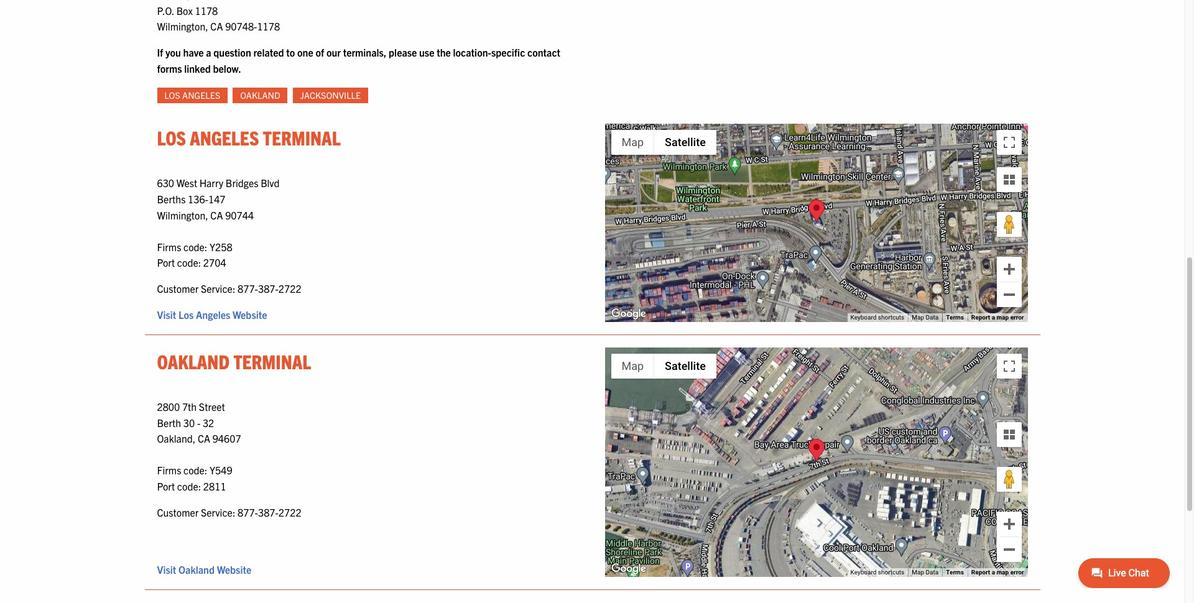 Task type: locate. For each thing, give the bounding box(es) containing it.
2 terms from the top
[[947, 570, 964, 576]]

report a map error link
[[972, 314, 1025, 321], [972, 570, 1025, 576]]

satellite button
[[655, 130, 717, 155], [655, 354, 717, 379]]

1 terms from the top
[[947, 314, 964, 321]]

0 vertical spatial map
[[997, 314, 1009, 321]]

service:
[[201, 282, 235, 295], [201, 506, 235, 519]]

map data
[[912, 314, 939, 321], [912, 570, 939, 576]]

0 vertical spatial map button
[[611, 130, 655, 155]]

1 vertical spatial customer service: 877-387-2722
[[157, 506, 302, 519]]

0 vertical spatial los
[[164, 90, 180, 101]]

port left 2704
[[157, 257, 175, 269]]

keyboard shortcuts for oakland terminal
[[851, 570, 905, 576]]

1178 right the box
[[195, 4, 218, 17]]

1 vertical spatial keyboard shortcuts
[[851, 570, 905, 576]]

p.o.
[[157, 4, 174, 17]]

map for los angeles terminal
[[997, 314, 1009, 321]]

firms code:  y549 port code:  2811
[[157, 464, 233, 493]]

firms down the oakland,
[[157, 464, 181, 477]]

0 vertical spatial menu bar
[[611, 130, 717, 155]]

google image for oakland terminal
[[608, 561, 649, 578]]

30
[[183, 417, 195, 429]]

1 satellite from the top
[[665, 136, 706, 149]]

877- for terminal
[[238, 506, 258, 519]]

2 terms link from the top
[[947, 570, 964, 576]]

1 port from the top
[[157, 257, 175, 269]]

0 vertical spatial keyboard
[[851, 314, 877, 321]]

customer service: 877-387-2722
[[157, 282, 302, 295], [157, 506, 302, 519]]

1 vertical spatial map data button
[[912, 569, 939, 578]]

1 customer from the top
[[157, 282, 199, 295]]

service: down 2704
[[201, 282, 235, 295]]

if
[[157, 46, 163, 58]]

oakland for oakland
[[240, 90, 280, 101]]

2 keyboard shortcuts button from the top
[[851, 569, 905, 578]]

2722
[[279, 282, 302, 295], [279, 506, 302, 519]]

map
[[622, 136, 644, 149], [912, 314, 925, 321], [622, 359, 644, 372], [912, 570, 925, 576]]

1 2722 from the top
[[279, 282, 302, 295]]

1 vertical spatial keyboard
[[851, 570, 877, 576]]

2 report a map error link from the top
[[972, 570, 1025, 576]]

firms inside firms code:  y258 port code:  2704
[[157, 241, 181, 253]]

customer
[[157, 282, 199, 295], [157, 506, 199, 519]]

to
[[286, 46, 295, 58]]

1 vertical spatial 2722
[[279, 506, 302, 519]]

code: up 2811
[[184, 464, 207, 477]]

1 map data from the top
[[912, 314, 939, 321]]

map region for los angeles terminal
[[523, 79, 1160, 398]]

firms inside 'firms code:  y549 port code:  2811'
[[157, 464, 181, 477]]

2 387- from the top
[[258, 506, 279, 519]]

2800
[[157, 401, 180, 413]]

ca down the 32
[[198, 433, 210, 445]]

los down the forms
[[164, 90, 180, 101]]

1 vertical spatial customer
[[157, 506, 199, 519]]

2 vertical spatial a
[[992, 570, 996, 576]]

2 report from the top
[[972, 570, 991, 576]]

firms down 'berths'
[[157, 241, 181, 253]]

ca left the 90748-
[[211, 20, 223, 33]]

0 vertical spatial 387-
[[258, 282, 279, 295]]

1 shortcuts from the top
[[878, 314, 905, 321]]

1 satellite button from the top
[[655, 130, 717, 155]]

0 vertical spatial 2722
[[279, 282, 302, 295]]

customer down 'firms code:  y549 port code:  2811'
[[157, 506, 199, 519]]

877-
[[238, 282, 258, 295], [238, 506, 258, 519]]

0 vertical spatial wilmington,
[[157, 20, 208, 33]]

0 vertical spatial error
[[1011, 314, 1025, 321]]

1 vertical spatial map
[[997, 570, 1009, 576]]

linked
[[184, 62, 211, 74]]

1 vertical spatial map button
[[611, 354, 655, 379]]

if you have a question related to one of our terminals, please use the location-specific contact forms linked below.
[[157, 46, 561, 74]]

satellite
[[665, 136, 706, 149], [665, 359, 706, 372]]

1 vertical spatial firms
[[157, 464, 181, 477]]

terms for los angeles terminal
[[947, 314, 964, 321]]

1178 up related
[[257, 20, 280, 33]]

1 vertical spatial error
[[1011, 570, 1025, 576]]

ca inside p.o. box 1178 wilmington, ca 90748-1178
[[211, 20, 223, 33]]

1 visit from the top
[[157, 308, 176, 321]]

port for oakland terminal
[[157, 480, 175, 493]]

location-
[[453, 46, 492, 58]]

google image
[[608, 306, 649, 322], [608, 561, 649, 578]]

please
[[389, 46, 417, 58]]

0 vertical spatial ca
[[211, 20, 223, 33]]

2 map data button from the top
[[912, 569, 939, 578]]

terms link for los angeles terminal
[[947, 314, 964, 321]]

visit
[[157, 308, 176, 321], [157, 564, 176, 576]]

customer service: 877-387-2722 down 2811
[[157, 506, 302, 519]]

0 vertical spatial keyboard shortcuts button
[[851, 313, 905, 322]]

angeles up oakland terminal
[[196, 308, 230, 321]]

2 keyboard shortcuts from the top
[[851, 570, 905, 576]]

1 google image from the top
[[608, 306, 649, 322]]

shortcuts for los angeles terminal
[[878, 314, 905, 321]]

2 menu bar from the top
[[611, 354, 717, 379]]

1 terms link from the top
[[947, 314, 964, 321]]

jacksonville
[[300, 90, 361, 101]]

0 vertical spatial visit
[[157, 308, 176, 321]]

1 report from the top
[[972, 314, 991, 321]]

0 vertical spatial port
[[157, 257, 175, 269]]

a for terminal
[[992, 570, 996, 576]]

2 shortcuts from the top
[[878, 570, 905, 576]]

shortcuts for oakland terminal
[[878, 570, 905, 576]]

1 vertical spatial visit
[[157, 564, 176, 576]]

0 vertical spatial terms link
[[947, 314, 964, 321]]

visit for los angeles terminal
[[157, 308, 176, 321]]

2 877- from the top
[[238, 506, 258, 519]]

0 vertical spatial google image
[[608, 306, 649, 322]]

0 vertical spatial 877-
[[238, 282, 258, 295]]

1 keyboard shortcuts button from the top
[[851, 313, 905, 322]]

map button
[[611, 130, 655, 155], [611, 354, 655, 379]]

shortcuts
[[878, 314, 905, 321], [878, 570, 905, 576]]

1 service: from the top
[[201, 282, 235, 295]]

2 satellite button from the top
[[655, 354, 717, 379]]

2 data from the top
[[926, 570, 939, 576]]

1 vertical spatial shortcuts
[[878, 570, 905, 576]]

map region
[[523, 79, 1160, 398], [560, 268, 1038, 586]]

angeles for los angeles
[[182, 90, 220, 101]]

2 port from the top
[[157, 480, 175, 493]]

0 horizontal spatial 1178
[[195, 4, 218, 17]]

blvd
[[261, 177, 280, 189]]

2 google image from the top
[[608, 561, 649, 578]]

2 map data from the top
[[912, 570, 939, 576]]

angeles down linked
[[182, 90, 220, 101]]

2 service: from the top
[[201, 506, 235, 519]]

2 vertical spatial los
[[179, 308, 194, 321]]

keyboard shortcuts button for los angeles terminal
[[851, 313, 905, 322]]

use
[[419, 46, 435, 58]]

code: left 2704
[[177, 257, 201, 269]]

firms for oakland terminal
[[157, 464, 181, 477]]

0 vertical spatial report a map error
[[972, 314, 1025, 321]]

1 vertical spatial ca
[[211, 209, 223, 221]]

los for los angeles terminal
[[157, 125, 186, 149]]

main content containing los angeles terminal
[[145, 0, 1160, 603]]

wilmington, down the box
[[157, 20, 208, 33]]

visit for oakland terminal
[[157, 564, 176, 576]]

1 vertical spatial angeles
[[190, 125, 259, 149]]

1 map button from the top
[[611, 130, 655, 155]]

oakland,
[[157, 433, 196, 445]]

1 report a map error link from the top
[[972, 314, 1025, 321]]

0 vertical spatial shortcuts
[[878, 314, 905, 321]]

berth
[[157, 417, 181, 429]]

1 vertical spatial 1178
[[257, 20, 280, 33]]

y549
[[210, 464, 233, 477]]

0 vertical spatial keyboard shortcuts
[[851, 314, 905, 321]]

2 2722 from the top
[[279, 506, 302, 519]]

port inside firms code:  y258 port code:  2704
[[157, 257, 175, 269]]

2 map button from the top
[[611, 354, 655, 379]]

terms
[[947, 314, 964, 321], [947, 570, 964, 576]]

los
[[164, 90, 180, 101], [157, 125, 186, 149], [179, 308, 194, 321]]

0 vertical spatial report
[[972, 314, 991, 321]]

0 vertical spatial map data button
[[912, 313, 939, 322]]

oakland
[[240, 90, 280, 101], [157, 349, 230, 373], [179, 564, 215, 576]]

keyboard
[[851, 314, 877, 321], [851, 570, 877, 576]]

1 vertical spatial terms
[[947, 570, 964, 576]]

2 keyboard from the top
[[851, 570, 877, 576]]

firms
[[157, 241, 181, 253], [157, 464, 181, 477]]

0 vertical spatial terms
[[947, 314, 964, 321]]

1 vertical spatial service:
[[201, 506, 235, 519]]

keyboard shortcuts button for oakland terminal
[[851, 569, 905, 578]]

customer service: 877-387-2722 down 2704
[[157, 282, 302, 295]]

2 firms from the top
[[157, 464, 181, 477]]

387-
[[258, 282, 279, 295], [258, 506, 279, 519]]

2 vertical spatial angeles
[[196, 308, 230, 321]]

2 customer from the top
[[157, 506, 199, 519]]

forms
[[157, 62, 182, 74]]

2 error from the top
[[1011, 570, 1025, 576]]

1 877- from the top
[[238, 282, 258, 295]]

1 vertical spatial report
[[972, 570, 991, 576]]

angeles up harry
[[190, 125, 259, 149]]

service: down 2811
[[201, 506, 235, 519]]

1 menu bar from the top
[[611, 130, 717, 155]]

2 report a map error from the top
[[972, 570, 1025, 576]]

2 visit from the top
[[157, 564, 176, 576]]

1 vertical spatial keyboard shortcuts button
[[851, 569, 905, 578]]

data
[[926, 314, 939, 321], [926, 570, 939, 576]]

terms link
[[947, 314, 964, 321], [947, 570, 964, 576]]

1 data from the top
[[926, 314, 939, 321]]

oakland for oakland terminal
[[157, 349, 230, 373]]

ca down 147
[[211, 209, 223, 221]]

west
[[177, 177, 197, 189]]

los up '630'
[[157, 125, 186, 149]]

port inside 'firms code:  y549 port code:  2811'
[[157, 480, 175, 493]]

code:
[[184, 241, 207, 253], [177, 257, 201, 269], [184, 464, 207, 477], [177, 480, 201, 493]]

oakland link
[[233, 88, 288, 103]]

0 vertical spatial map data
[[912, 314, 939, 321]]

0 vertical spatial customer service: 877-387-2722
[[157, 282, 302, 295]]

0 vertical spatial service:
[[201, 282, 235, 295]]

1 error from the top
[[1011, 314, 1025, 321]]

0 vertical spatial a
[[206, 46, 211, 58]]

-
[[197, 417, 201, 429]]

port left 2811
[[157, 480, 175, 493]]

1 vertical spatial port
[[157, 480, 175, 493]]

1 vertical spatial 387-
[[258, 506, 279, 519]]

1 387- from the top
[[258, 282, 279, 295]]

data for oakland terminal
[[926, 570, 939, 576]]

1 vertical spatial terms link
[[947, 570, 964, 576]]

terms for oakland terminal
[[947, 570, 964, 576]]

map
[[997, 314, 1009, 321], [997, 570, 1009, 576]]

firms code:  y258 port code:  2704
[[157, 241, 233, 269]]

1 wilmington, from the top
[[157, 20, 208, 33]]

630
[[157, 177, 174, 189]]

1 vertical spatial data
[[926, 570, 939, 576]]

report a map error
[[972, 314, 1025, 321], [972, 570, 1025, 576]]

0 vertical spatial firms
[[157, 241, 181, 253]]

wilmington,
[[157, 20, 208, 33], [157, 209, 208, 221]]

los angeles
[[164, 90, 220, 101]]

1 customer service: 877-387-2722 from the top
[[157, 282, 302, 295]]

keyboard shortcuts
[[851, 314, 905, 321], [851, 570, 905, 576]]

0 vertical spatial customer
[[157, 282, 199, 295]]

387- for angeles
[[258, 282, 279, 295]]

report a map error for los angeles terminal
[[972, 314, 1025, 321]]

2 map from the top
[[997, 570, 1009, 576]]

1 report a map error from the top
[[972, 314, 1025, 321]]

website
[[233, 308, 267, 321], [217, 564, 252, 576]]

map data button
[[912, 313, 939, 322], [912, 569, 939, 578]]

1 vertical spatial los
[[157, 125, 186, 149]]

angeles
[[182, 90, 220, 101], [190, 125, 259, 149], [196, 308, 230, 321]]

1 firms from the top
[[157, 241, 181, 253]]

ca
[[211, 20, 223, 33], [211, 209, 223, 221], [198, 433, 210, 445]]

2 vertical spatial oakland
[[179, 564, 215, 576]]

report
[[972, 314, 991, 321], [972, 570, 991, 576]]

0 vertical spatial satellite button
[[655, 130, 717, 155]]

a
[[206, 46, 211, 58], [992, 314, 996, 321], [992, 570, 996, 576]]

port
[[157, 257, 175, 269], [157, 480, 175, 493]]

1 vertical spatial google image
[[608, 561, 649, 578]]

street
[[199, 401, 225, 413]]

los for los angeles
[[164, 90, 180, 101]]

2 wilmington, from the top
[[157, 209, 208, 221]]

map data button for los angeles terminal
[[912, 313, 939, 322]]

menu bar
[[611, 130, 717, 155], [611, 354, 717, 379]]

have
[[183, 46, 204, 58]]

main content
[[145, 0, 1160, 603]]

error
[[1011, 314, 1025, 321], [1011, 570, 1025, 576]]

of
[[316, 46, 324, 58]]

1 vertical spatial a
[[992, 314, 996, 321]]

1 map data button from the top
[[912, 313, 939, 322]]

terminal
[[263, 125, 341, 149], [234, 349, 311, 373]]

1 keyboard shortcuts from the top
[[851, 314, 905, 321]]

satellite for los angeles terminal
[[665, 136, 706, 149]]

1 vertical spatial satellite
[[665, 359, 706, 372]]

1 vertical spatial report a map error
[[972, 570, 1025, 576]]

one
[[297, 46, 313, 58]]

jacksonville link
[[293, 88, 368, 103]]

0 vertical spatial angeles
[[182, 90, 220, 101]]

los down firms code:  y258 port code:  2704
[[179, 308, 194, 321]]

menu bar for los angeles terminal
[[611, 130, 717, 155]]

0 vertical spatial satellite
[[665, 136, 706, 149]]

visit oakland website link
[[157, 564, 252, 576]]

contact
[[528, 46, 561, 58]]

1 vertical spatial 877-
[[238, 506, 258, 519]]

1 vertical spatial report a map error link
[[972, 570, 1025, 576]]

customer down firms code:  y258 port code:  2704
[[157, 282, 199, 295]]

1 vertical spatial wilmington,
[[157, 209, 208, 221]]

1 keyboard from the top
[[851, 314, 877, 321]]

harry
[[200, 177, 223, 189]]

1178
[[195, 4, 218, 17], [257, 20, 280, 33]]

wilmington, down 'berths'
[[157, 209, 208, 221]]

1 vertical spatial menu bar
[[611, 354, 717, 379]]

menu bar for oakland terminal
[[611, 354, 717, 379]]

0 vertical spatial report a map error link
[[972, 314, 1025, 321]]

1 vertical spatial oakland
[[157, 349, 230, 373]]

los angeles terminal
[[157, 125, 341, 149]]

2 vertical spatial ca
[[198, 433, 210, 445]]

a for angeles
[[992, 314, 996, 321]]

2 customer service: 877-387-2722 from the top
[[157, 506, 302, 519]]

0 vertical spatial oakland
[[240, 90, 280, 101]]

1 vertical spatial satellite button
[[655, 354, 717, 379]]

keyboard shortcuts button
[[851, 313, 905, 322], [851, 569, 905, 578]]

1 vertical spatial map data
[[912, 570, 939, 576]]

147
[[208, 193, 226, 205]]

1 map from the top
[[997, 314, 1009, 321]]

2811
[[203, 480, 226, 493]]

0 vertical spatial data
[[926, 314, 939, 321]]

2 satellite from the top
[[665, 359, 706, 372]]



Task type: vqa. For each thing, say whether or not it's contained in the screenshot.
Trapac within the "TraPac Los Angeles Automated Radiation Scanning"
no



Task type: describe. For each thing, give the bounding box(es) containing it.
630 west harry bridges blvd berths 136-147 wilmington, ca 90744
[[157, 177, 280, 221]]

data for los angeles terminal
[[926, 314, 939, 321]]

box
[[176, 4, 193, 17]]

94607
[[213, 433, 241, 445]]

keyboard for los angeles terminal
[[851, 314, 877, 321]]

1 horizontal spatial 1178
[[257, 20, 280, 33]]

customer for los
[[157, 282, 199, 295]]

customer for oakland
[[157, 506, 199, 519]]

136-
[[188, 193, 208, 205]]

1 vertical spatial website
[[217, 564, 252, 576]]

terms link for oakland terminal
[[947, 570, 964, 576]]

90744
[[225, 209, 254, 221]]

google image for los angeles terminal
[[608, 306, 649, 322]]

you
[[165, 46, 181, 58]]

customer service: 877-387-2722 for terminal
[[157, 506, 302, 519]]

keyboard shortcuts for los angeles terminal
[[851, 314, 905, 321]]

the
[[437, 46, 451, 58]]

7th
[[182, 401, 197, 413]]

specific
[[492, 46, 525, 58]]

angeles for los angeles terminal
[[190, 125, 259, 149]]

oakland terminal
[[157, 349, 311, 373]]

2800 7th street berth 30 - 32 oakland, ca 94607
[[157, 401, 241, 445]]

877- for angeles
[[238, 282, 258, 295]]

satellite button for los angeles terminal
[[655, 130, 717, 155]]

wilmington, inside 630 west harry bridges blvd berths 136-147 wilmington, ca 90744
[[157, 209, 208, 221]]

wilmington, inside p.o. box 1178 wilmington, ca 90748-1178
[[157, 20, 208, 33]]

firms for los angeles terminal
[[157, 241, 181, 253]]

ca inside 630 west harry bridges blvd berths 136-147 wilmington, ca 90744
[[211, 209, 223, 221]]

90748-
[[225, 20, 257, 33]]

map data button for oakland terminal
[[912, 569, 939, 578]]

keyboard for oakland terminal
[[851, 570, 877, 576]]

service: for angeles
[[201, 282, 235, 295]]

terminals,
[[343, 46, 387, 58]]

our
[[327, 46, 341, 58]]

los angeles link
[[157, 88, 228, 103]]

report a map error link for oakland terminal
[[972, 570, 1025, 576]]

service: for terminal
[[201, 506, 235, 519]]

question
[[214, 46, 251, 58]]

berths
[[157, 193, 186, 205]]

1 vertical spatial terminal
[[234, 349, 311, 373]]

a inside if you have a question related to one of our terminals, please use the location-specific contact forms linked below.
[[206, 46, 211, 58]]

satellite for oakland terminal
[[665, 359, 706, 372]]

error for oakland terminal
[[1011, 570, 1025, 576]]

related
[[254, 46, 284, 58]]

report for los angeles terminal
[[972, 314, 991, 321]]

satellite button for oakland terminal
[[655, 354, 717, 379]]

map for oakland terminal
[[997, 570, 1009, 576]]

report a map error link for los angeles terminal
[[972, 314, 1025, 321]]

ca inside 2800 7th street berth 30 - 32 oakland, ca 94607
[[198, 433, 210, 445]]

code: left 2811
[[177, 480, 201, 493]]

visit los angeles website link
[[157, 308, 267, 321]]

32
[[203, 417, 214, 429]]

map region for oakland terminal
[[560, 268, 1038, 586]]

bridges
[[226, 177, 259, 189]]

0 vertical spatial 1178
[[195, 4, 218, 17]]

below.
[[213, 62, 241, 74]]

map data for oakland terminal
[[912, 570, 939, 576]]

y258
[[210, 241, 233, 253]]

map button for oakland terminal
[[611, 354, 655, 379]]

visit oakland website
[[157, 564, 252, 576]]

customer service: 877-387-2722 for angeles
[[157, 282, 302, 295]]

0 vertical spatial terminal
[[263, 125, 341, 149]]

p.o. box 1178 wilmington, ca 90748-1178
[[157, 4, 280, 33]]

2704
[[203, 257, 226, 269]]

2722 for terminal
[[279, 506, 302, 519]]

0 vertical spatial website
[[233, 308, 267, 321]]

report for oakland terminal
[[972, 570, 991, 576]]

report a map error for oakland terminal
[[972, 570, 1025, 576]]

visit los angeles website
[[157, 308, 267, 321]]

map button for los angeles terminal
[[611, 130, 655, 155]]

port for los angeles terminal
[[157, 257, 175, 269]]

error for los angeles terminal
[[1011, 314, 1025, 321]]

map data for los angeles terminal
[[912, 314, 939, 321]]

2722 for angeles
[[279, 282, 302, 295]]

387- for terminal
[[258, 506, 279, 519]]

code: up 2704
[[184, 241, 207, 253]]



